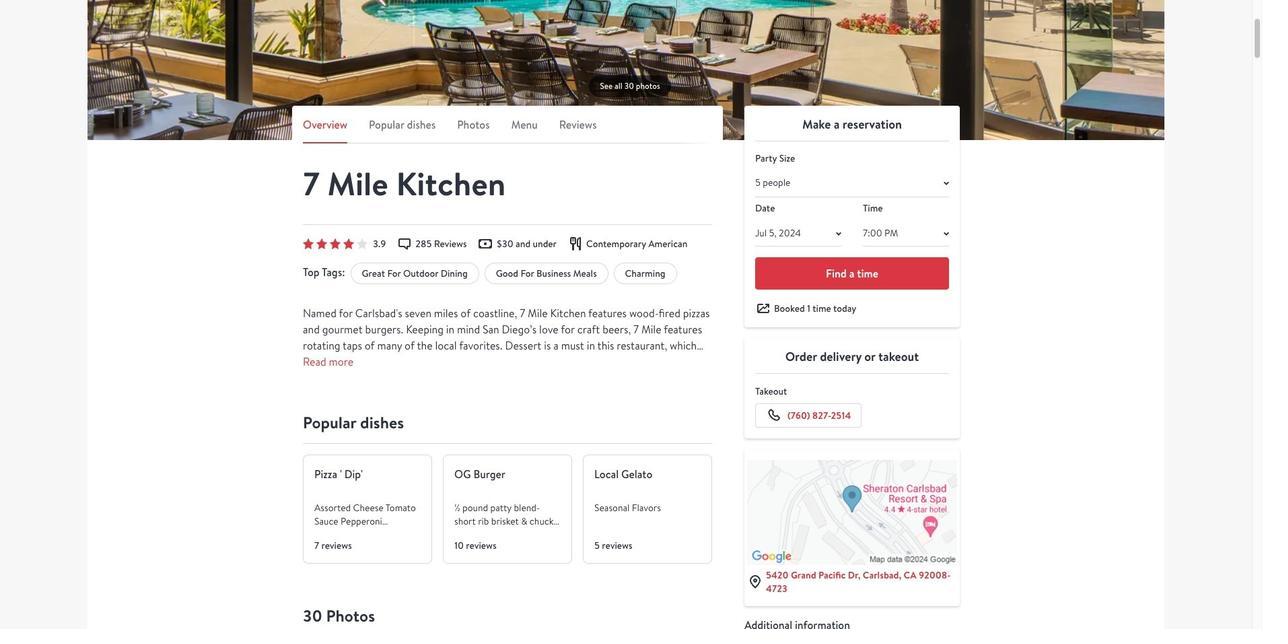 Task type: describe. For each thing, give the bounding box(es) containing it.
google map for 7 mile kitchen image
[[748, 460, 958, 565]]

7 mile kitchen, carlsbad, ca image
[[88, 0, 1165, 140]]



Task type: locate. For each thing, give the bounding box(es) containing it.
tab list
[[303, 117, 713, 143]]

3.9 stars image
[[303, 238, 368, 249]]



Task type: vqa. For each thing, say whether or not it's contained in the screenshot.
united for Kingdom
no



